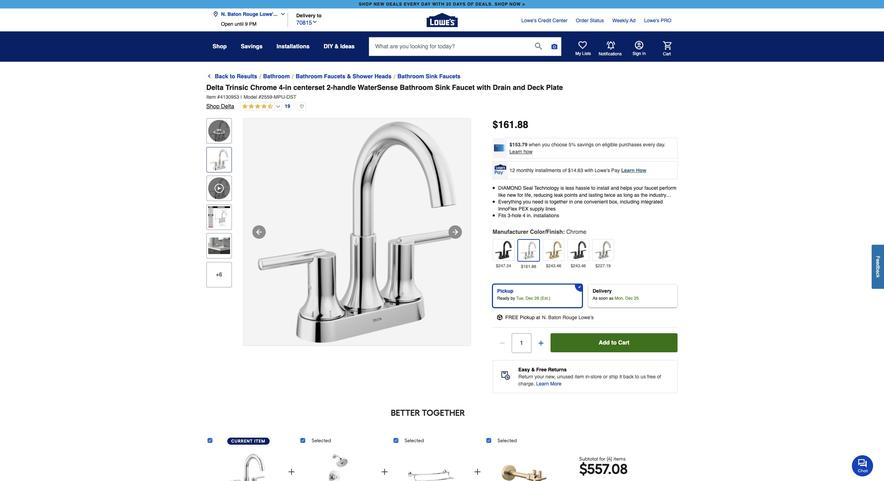 Task type: vqa. For each thing, say whether or not it's contained in the screenshot.
Notifications
yes



Task type: locate. For each thing, give the bounding box(es) containing it.
learn right pay
[[622, 168, 635, 173]]

$ left (
[[580, 461, 588, 478]]

0 horizontal spatial chrome
[[250, 84, 277, 92]]

better together heading
[[206, 408, 650, 419]]

helps
[[621, 185, 633, 191]]

$227.19
[[596, 264, 611, 269]]

None search field
[[369, 37, 562, 62]]

add
[[599, 340, 610, 346]]

0 horizontal spatial your
[[535, 374, 545, 380]]

0 vertical spatial and
[[513, 84, 526, 92]]

is left less
[[561, 185, 565, 191]]

delta up item
[[206, 84, 224, 92]]

chat invite button image
[[853, 456, 874, 477]]

1 horizontal spatial delivery
[[593, 289, 612, 294]]

chevron down image left 'delivery to'
[[278, 11, 286, 17]]

1 horizontal spatial 4
[[609, 457, 611, 463]]

delivery to
[[297, 13, 322, 18]]

0 vertical spatial shop
[[213, 43, 227, 50]]

1 horizontal spatial baton
[[549, 315, 562, 321]]

option group
[[490, 282, 681, 311]]

deals.
[[476, 2, 493, 7]]

in
[[643, 51, 646, 56]]

0 horizontal spatial $
[[493, 119, 499, 130]]

0 vertical spatial you
[[542, 142, 550, 148]]

baton up open until 9 pm
[[228, 11, 242, 17]]

1 horizontal spatial faucets
[[440, 73, 461, 80]]

learn down $153.79
[[510, 149, 523, 155]]

returns
[[548, 367, 567, 373]]

and left deck
[[513, 84, 526, 92]]

industry
[[650, 192, 667, 198]]

5%
[[569, 142, 576, 148]]

your inside easy & free returns return your new, unused item in-store or ship it back to us free of charge.
[[535, 374, 545, 380]]

to for back
[[230, 73, 235, 80]]

& inside diy & ideas button
[[335, 43, 339, 50]]

161
[[499, 119, 515, 130]]

delivery up 70815
[[297, 13, 316, 18]]

0 vertical spatial is
[[561, 185, 565, 191]]

supply
[[530, 206, 545, 212]]

delivery up soon on the right bottom of page
[[593, 289, 612, 294]]

1 vertical spatial delta
[[221, 103, 234, 110]]

arrow left image
[[255, 228, 263, 237]]

as left the "long"
[[617, 192, 623, 198]]

& for easy
[[532, 367, 535, 373]]

selected
[[312, 438, 331, 444], [405, 438, 424, 444], [498, 438, 517, 444]]

in inside everything you need is together in one convenient box, including integrated innoflex pex supply lines fits 3-hole 4 in. installations
[[570, 199, 573, 205]]

0 horizontal spatial selected
[[312, 438, 331, 444]]

& up the "handle"
[[347, 73, 351, 80]]

0 horizontal spatial you
[[523, 199, 531, 205]]

you right when
[[542, 142, 550, 148]]

delivery inside delivery as soon as mon, dec 25
[[593, 289, 612, 294]]

plus image
[[381, 468, 389, 477]]

1 horizontal spatial $
[[580, 461, 588, 478]]

selected down better
[[405, 438, 424, 444]]

1 horizontal spatial plus image
[[474, 468, 482, 477]]

one
[[575, 199, 583, 205]]

faucets
[[324, 73, 346, 80], [440, 73, 461, 80]]

location image
[[213, 11, 218, 17]]

lowe's home improvement notification center image
[[607, 41, 615, 50]]

# right item
[[217, 94, 220, 100]]

dec left 26
[[526, 296, 534, 301]]

1 horizontal spatial n.
[[542, 315, 547, 321]]

chevron down image
[[278, 11, 286, 17], [312, 19, 318, 25]]

add to cart
[[599, 340, 630, 346]]

delta trinsic chrome 1-handle single function round bathtub and shower faucet image
[[315, 451, 361, 482]]

as inside delivery as soon as mon, dec 25
[[610, 296, 614, 301]]

arrow right image
[[451, 228, 460, 237]]

0 horizontal spatial faucets
[[324, 73, 346, 80]]

bathroom link
[[263, 72, 290, 81]]

1 horizontal spatial for
[[600, 457, 606, 463]]

to for add
[[612, 340, 617, 346]]

shop left now
[[495, 2, 508, 7]]

rouge
[[243, 11, 258, 17], [563, 315, 578, 321]]

delta down 4130953
[[221, 103, 234, 110]]

4 left in.
[[523, 213, 526, 219]]

and up twice
[[611, 185, 620, 191]]

bathroom down bathroom sink faucets link
[[400, 84, 433, 92]]

installations
[[277, 43, 310, 50]]

bathroom sink faucets link
[[398, 72, 461, 81]]

e up 'd'
[[876, 259, 882, 262]]

of left $14.63
[[563, 168, 567, 173]]

drain
[[493, 84, 511, 92]]

as right soon on the right bottom of page
[[610, 296, 614, 301]]

mon,
[[615, 296, 625, 301]]

0 horizontal spatial as
[[610, 296, 614, 301]]

0 vertical spatial in
[[285, 84, 292, 92]]

1 vertical spatial sink
[[435, 84, 450, 92]]

for inside subtotal for ( 4 ) items $ 557 .08
[[600, 457, 606, 463]]

free
[[648, 374, 656, 380]]

$ left .
[[493, 119, 499, 130]]

1 vertical spatial cart
[[619, 340, 630, 346]]

2 selected from the left
[[405, 438, 424, 444]]

Search Query text field
[[369, 37, 530, 56]]

+6
[[216, 272, 222, 278]]

with left drain
[[477, 84, 491, 92]]

center
[[553, 18, 568, 23]]

0 vertical spatial of
[[563, 168, 567, 173]]

item number 4 1 3 0 9 5 3 and model number 2 5 5 9 - m p u - d s t element
[[206, 94, 678, 101]]

and
[[513, 84, 526, 92], [611, 185, 620, 191], [579, 192, 588, 198]]

0 vertical spatial sink
[[426, 73, 438, 80]]

f
[[876, 256, 882, 259]]

& right diy
[[335, 43, 339, 50]]

25
[[446, 2, 452, 7], [635, 296, 639, 301]]

0 vertical spatial delivery
[[297, 13, 316, 18]]

shop delta
[[206, 103, 234, 110]]

bathroom inside delta trinsic chrome 4-in centerset 2-handle watersense bathroom sink faucet with drain and deck plate item # 4130953 | model # 2559-mpu-dst
[[400, 84, 433, 92]]

$243.46 for the champagne bronze image
[[546, 264, 562, 269]]

0 horizontal spatial dec
[[526, 296, 534, 301]]

learn how button
[[510, 148, 533, 155]]

0 horizontal spatial delivery
[[297, 13, 316, 18]]

standard
[[499, 199, 518, 205]]

25 right with
[[446, 2, 452, 7]]

stainless image
[[594, 241, 613, 260]]

rouge up pm
[[243, 11, 258, 17]]

1 vertical spatial learn
[[622, 168, 635, 173]]

learn inside $153.79 when you choose 5% savings on eligible purchases every day. learn how
[[510, 149, 523, 155]]

1 # from the left
[[217, 94, 220, 100]]

learn down 'new,' at bottom right
[[537, 381, 549, 387]]

chevron down image inside 70815 button
[[312, 19, 318, 25]]

2 vertical spatial and
[[579, 192, 588, 198]]

faucets up the 2-
[[324, 73, 346, 80]]

is
[[561, 185, 565, 191], [545, 199, 549, 205]]

1 vertical spatial your
[[535, 374, 545, 380]]

current
[[231, 439, 253, 444]]

delta 1-in brass water valve image
[[501, 451, 547, 482]]

as left the
[[635, 192, 640, 198]]

rouge right the at
[[563, 315, 578, 321]]

1 faucets from the left
[[324, 73, 346, 80]]

1 vertical spatial n.
[[542, 315, 547, 321]]

0 vertical spatial rouge
[[243, 11, 258, 17]]

1 vertical spatial rouge
[[563, 315, 578, 321]]

how
[[637, 168, 647, 173]]

f e e d b a c k button
[[872, 245, 885, 289]]

25 inside delivery as soon as mon, dec 25
[[635, 296, 639, 301]]

0 vertical spatial with
[[477, 84, 491, 92]]

0 horizontal spatial $243.46
[[546, 264, 562, 269]]

0 horizontal spatial &
[[335, 43, 339, 50]]

bathroom for bathroom sink faucets
[[398, 73, 424, 80]]

baton right the at
[[549, 315, 562, 321]]

by
[[511, 296, 516, 301]]

pickup inside pickup ready by tue, dec 26 (est.)
[[498, 289, 514, 294]]

for left (
[[600, 457, 606, 463]]

diamond
[[499, 185, 522, 191]]

need
[[533, 199, 544, 205]]

1 dec from the left
[[526, 296, 534, 301]]

of
[[563, 168, 567, 173], [658, 374, 662, 380]]

cart down lowe's home improvement cart 'icon'
[[663, 51, 672, 56]]

chevron left image
[[206, 73, 212, 79]]

chrome
[[250, 84, 277, 92], [567, 229, 587, 236]]

new,
[[546, 374, 556, 380]]

0 vertical spatial 25
[[446, 2, 452, 7]]

shop for shop delta
[[206, 103, 220, 110]]

0 horizontal spatial #
[[217, 94, 220, 100]]

dec right mon,
[[626, 296, 633, 301]]

1 vertical spatial 25
[[635, 296, 639, 301]]

557
[[588, 461, 608, 478]]

when
[[529, 142, 541, 148]]

1 vertical spatial 4
[[609, 457, 611, 463]]

back to results link
[[206, 72, 257, 81]]

1 vertical spatial you
[[523, 199, 531, 205]]

plus image
[[538, 340, 545, 347], [288, 468, 296, 477], [474, 468, 482, 477]]

ad
[[630, 18, 636, 23]]

free pickup at n. baton rouge lowe's
[[506, 315, 594, 321]]

pro
[[661, 18, 672, 23]]

open until 9 pm
[[221, 21, 257, 27]]

1 vertical spatial shop
[[206, 103, 220, 110]]

1 horizontal spatial your
[[634, 185, 644, 191]]

you down life,
[[523, 199, 531, 205]]

2 vertical spatial learn
[[537, 381, 549, 387]]

2 horizontal spatial as
[[635, 192, 640, 198]]

1 horizontal spatial 25
[[635, 296, 639, 301]]

shop down item
[[206, 103, 220, 110]]

faucets up faucet
[[440, 73, 461, 80]]

bathroom sink faucets
[[398, 73, 461, 80]]

dst
[[287, 94, 297, 100]]

1 horizontal spatial selected
[[405, 438, 424, 444]]

(est.)
[[541, 296, 551, 301]]

with right $14.63
[[585, 168, 594, 173]]

0 horizontal spatial with
[[477, 84, 491, 92]]

2 e from the top
[[876, 262, 882, 265]]

$243.46 for venetian bronze image in the right of the page
[[571, 264, 587, 269]]

rouge inside the n. baton rouge lowe'... button
[[243, 11, 258, 17]]

selected for delta trinsic chrome 1-handle single function round bathtub and shower faucet image
[[312, 438, 331, 444]]

mpu-
[[274, 94, 287, 100]]

1 horizontal spatial pickup
[[520, 315, 535, 321]]

0 vertical spatial chrome
[[250, 84, 277, 92]]

1 vertical spatial $
[[580, 461, 588, 478]]

chevron down image down 'delivery to'
[[312, 19, 318, 25]]

bathroom inside bathroom sink faucets link
[[398, 73, 424, 80]]

1 horizontal spatial dec
[[626, 296, 633, 301]]

2 horizontal spatial plus image
[[538, 340, 545, 347]]

1 vertical spatial and
[[611, 185, 620, 191]]

your
[[634, 185, 644, 191], [535, 374, 545, 380]]

to inside button
[[612, 340, 617, 346]]

& inside easy & free returns return your new, unused item in-store or ship it back to us free of charge.
[[532, 367, 535, 373]]

n. right location "image"
[[221, 11, 226, 17]]

delta  #2559-mpu-dst image
[[244, 119, 471, 346]]

is for need
[[545, 199, 549, 205]]

bathroom inside bathroom faucets & shower heads link
[[296, 73, 323, 80]]

1 horizontal spatial &
[[347, 73, 351, 80]]

1 vertical spatial of
[[658, 374, 662, 380]]

0 horizontal spatial for
[[518, 192, 524, 198]]

2 dec from the left
[[626, 296, 633, 301]]

0 vertical spatial delta
[[206, 84, 224, 92]]

0 vertical spatial $
[[493, 119, 499, 130]]

perform
[[660, 185, 677, 191]]

0 horizontal spatial chevron down image
[[278, 11, 286, 17]]

chrome up 2559-
[[250, 84, 277, 92]]

selected up delta 1-in brass water valve 'image'
[[498, 438, 517, 444]]

soon
[[599, 296, 608, 301]]

hole
[[512, 213, 522, 219]]

is inside everything you need is together in one convenient box, including integrated innoflex pex supply lines fits 3-hole 4 in. installations
[[545, 199, 549, 205]]

0 horizontal spatial rouge
[[243, 11, 258, 17]]

chrome image
[[520, 242, 538, 260]]

your up the
[[634, 185, 644, 191]]

0 vertical spatial for
[[518, 192, 524, 198]]

dec inside delivery as soon as mon, dec 25
[[626, 296, 633, 301]]

25 right mon,
[[635, 296, 639, 301]]

lowe's home improvement account image
[[635, 41, 644, 49]]

0 vertical spatial baton
[[228, 11, 242, 17]]

pickup up "ready"
[[498, 289, 514, 294]]

together
[[550, 199, 568, 205]]

1 horizontal spatial shop
[[495, 2, 508, 7]]

bathroom up 4-
[[263, 73, 290, 80]]

technology
[[535, 185, 560, 191]]

0 horizontal spatial in
[[285, 84, 292, 92]]

like
[[499, 192, 506, 198]]

heart outline image
[[298, 102, 306, 111]]

shop down open in the left top of the page
[[213, 43, 227, 50]]

& for diy
[[335, 43, 339, 50]]

1 horizontal spatial is
[[561, 185, 565, 191]]

0 horizontal spatial 4
[[523, 213, 526, 219]]

installments
[[536, 168, 562, 173]]

1 $243.46 from the left
[[546, 264, 562, 269]]

cart right add
[[619, 340, 630, 346]]

search image
[[535, 43, 543, 50]]

delivery for to
[[297, 13, 316, 18]]

1 horizontal spatial as
[[617, 192, 623, 198]]

add to cart button
[[551, 334, 678, 353]]

0 horizontal spatial pickup
[[498, 289, 514, 294]]

3 selected from the left
[[498, 438, 517, 444]]

& left free
[[532, 367, 535, 373]]

$243.46 down the champagne bronze image
[[546, 264, 562, 269]]

0 horizontal spatial 25
[[446, 2, 452, 7]]

# right model
[[259, 94, 261, 100]]

color/finish
[[530, 229, 563, 236]]

with
[[433, 2, 445, 7]]

lines
[[546, 206, 556, 212]]

0 vertical spatial learn
[[510, 149, 523, 155]]

as
[[617, 192, 623, 198], [635, 192, 640, 198], [610, 296, 614, 301]]

1 selected from the left
[[312, 438, 331, 444]]

in up dst
[[285, 84, 292, 92]]

1 vertical spatial is
[[545, 199, 549, 205]]

lowe'...
[[260, 11, 278, 17]]

tue,
[[517, 296, 525, 301]]

to inside diamond seal technology is less hassle to install and helps your faucet perform like new for life, reducing leak points and lasting twice as long as the industry standard
[[592, 185, 596, 191]]

pm
[[249, 21, 257, 27]]

bathroom right heads in the left of the page
[[398, 73, 424, 80]]

for inside diamond seal technology is less hassle to install and helps your faucet perform like new for life, reducing leak points and lasting twice as long as the industry standard
[[518, 192, 524, 198]]

bathroom for bathroom
[[263, 73, 290, 80]]

1 vertical spatial &
[[347, 73, 351, 80]]

1 horizontal spatial in
[[570, 199, 573, 205]]

plus image for current item
[[288, 468, 296, 477]]

0 horizontal spatial and
[[513, 84, 526, 92]]

1 horizontal spatial learn
[[537, 381, 549, 387]]

to inside easy & free returns return your new, unused item in-store or ship it back to us free of charge.
[[636, 374, 640, 380]]

chrome right :
[[567, 229, 587, 236]]

for left life,
[[518, 192, 524, 198]]

box,
[[610, 199, 619, 205]]

1 vertical spatial chevron down image
[[312, 19, 318, 25]]

shop left new
[[359, 2, 372, 7]]

$243.46
[[546, 264, 562, 269], [571, 264, 587, 269]]

1 horizontal spatial of
[[658, 374, 662, 380]]

item
[[575, 374, 584, 380]]

your down free
[[535, 374, 545, 380]]

until
[[235, 21, 244, 27]]

1 vertical spatial for
[[600, 457, 606, 463]]

2 vertical spatial &
[[532, 367, 535, 373]]

0 vertical spatial pickup
[[498, 289, 514, 294]]

pickup left the at
[[520, 315, 535, 321]]

monthly
[[517, 168, 534, 173]]

2 horizontal spatial selected
[[498, 438, 517, 444]]

0 vertical spatial n.
[[221, 11, 226, 17]]

lowe's left credit
[[522, 18, 537, 23]]

and down hassle
[[579, 192, 588, 198]]

4 left the items on the right bottom
[[609, 457, 611, 463]]

2 horizontal spatial and
[[611, 185, 620, 191]]

pex
[[519, 206, 529, 212]]

is down reducing on the top of the page
[[545, 199, 549, 205]]

plus image for selected
[[474, 468, 482, 477]]

days
[[453, 2, 466, 7]]

1 horizontal spatial with
[[585, 168, 594, 173]]

0 horizontal spatial learn
[[510, 149, 523, 155]]

bathroom up centerset
[[296, 73, 323, 80]]

0 vertical spatial your
[[634, 185, 644, 191]]

bathroom
[[263, 73, 290, 80], [296, 73, 323, 80], [398, 73, 424, 80], [400, 84, 433, 92]]

2 $243.46 from the left
[[571, 264, 587, 269]]

is inside diamond seal technology is less hassle to install and helps your faucet perform like new for life, reducing leak points and lasting twice as long as the industry standard
[[561, 185, 565, 191]]

with inside delta trinsic chrome 4-in centerset 2-handle watersense bathroom sink faucet with drain and deck plate item # 4130953 | model # 2559-mpu-dst
[[477, 84, 491, 92]]

e up b
[[876, 262, 882, 265]]

2 shop from the left
[[495, 2, 508, 7]]

1 vertical spatial in
[[570, 199, 573, 205]]

0 horizontal spatial is
[[545, 199, 549, 205]]

selected up delta trinsic chrome 1-handle single function round bathtub and shower faucet image
[[312, 438, 331, 444]]

0 horizontal spatial plus image
[[288, 468, 296, 477]]

4-
[[279, 84, 285, 92]]

in down points
[[570, 199, 573, 205]]

0 horizontal spatial n.
[[221, 11, 226, 17]]

n. baton rouge lowe'... button
[[213, 7, 289, 21]]

1 horizontal spatial chrome
[[567, 229, 587, 236]]

1 horizontal spatial $243.46
[[571, 264, 587, 269]]

of right free in the bottom of the page
[[658, 374, 662, 380]]

n. right the at
[[542, 315, 547, 321]]

everything you need is together in one convenient box, including integrated innoflex pex supply lines fits 3-hole 4 in. installations
[[499, 199, 663, 219]]

9
[[245, 21, 248, 27]]

$243.46 down venetian bronze image in the right of the page
[[571, 264, 587, 269]]



Task type: describe. For each thing, give the bounding box(es) containing it.
0 vertical spatial cart
[[663, 51, 672, 56]]

unused
[[558, 374, 574, 380]]

1 horizontal spatial rouge
[[563, 315, 578, 321]]

convenient
[[584, 199, 608, 205]]

0 horizontal spatial of
[[563, 168, 567, 173]]

items
[[614, 457, 626, 463]]

0 horizontal spatial cart
[[619, 340, 630, 346]]

delivery as soon as mon, dec 25
[[593, 289, 639, 301]]

lowe's home improvement logo image
[[427, 4, 458, 35]]

delivery for as
[[593, 289, 612, 294]]

integrated
[[641, 199, 663, 205]]

4 inside everything you need is together in one convenient box, including integrated innoflex pex supply lines fits 3-hole 4 in. installations
[[523, 213, 526, 219]]

2-
[[327, 84, 333, 92]]

in.
[[527, 213, 532, 219]]

1 vertical spatial chrome
[[567, 229, 587, 236]]

champagne bronze image
[[545, 241, 563, 260]]

Stepper number input field with increment and decrement buttons number field
[[512, 334, 532, 354]]

is for technology
[[561, 185, 565, 191]]

delta cassidy 24-in double chrome wall mount double towel bar image
[[408, 451, 454, 482]]

n. inside button
[[221, 11, 226, 17]]

my
[[576, 51, 582, 56]]

1 vertical spatial pickup
[[520, 315, 535, 321]]

weekly ad link
[[613, 17, 636, 24]]

f e e d b a c k
[[876, 256, 882, 278]]

sign in button
[[633, 41, 646, 57]]

delta  #2559-mpu-dst - thumbnail3 image
[[208, 235, 230, 257]]

baton inside button
[[228, 11, 242, 17]]

you inside $153.79 when you choose 5% savings on eligible purchases every day. learn how
[[542, 142, 550, 148]]

$14.63
[[569, 168, 584, 173]]

or
[[604, 374, 608, 380]]

of inside easy & free returns return your new, unused item in-store or ship it back to us free of charge.
[[658, 374, 662, 380]]

(
[[607, 457, 609, 463]]

& inside bathroom faucets & shower heads link
[[347, 73, 351, 80]]

return
[[519, 374, 534, 380]]

2 faucets from the left
[[440, 73, 461, 80]]

matte black image
[[495, 241, 513, 260]]

centerset
[[294, 84, 325, 92]]

lasting
[[589, 192, 603, 198]]

of
[[468, 2, 474, 7]]

bathroom faucets & shower heads
[[296, 73, 392, 80]]

pickup ready by tue, dec 26 (est.)
[[498, 289, 551, 301]]

at
[[537, 315, 541, 321]]

selected for delta cassidy 24-in double chrome wall mount double towel bar image
[[405, 438, 424, 444]]

25 for delivery
[[635, 296, 639, 301]]

better together
[[391, 408, 465, 419]]

deck
[[528, 84, 545, 92]]

1 horizontal spatial and
[[579, 192, 588, 198]]

1 vertical spatial baton
[[549, 315, 562, 321]]

lowe's home improvement cart image
[[663, 41, 672, 50]]

dec inside pickup ready by tue, dec 26 (est.)
[[526, 296, 534, 301]]

points
[[565, 192, 578, 198]]

n. baton rouge lowe'...
[[221, 11, 278, 17]]

+6 button
[[206, 262, 232, 288]]

cart button
[[654, 41, 672, 57]]

12 monthly installments of $14.63 with lowe's pay learn how
[[510, 168, 647, 173]]

lowe's credit center link
[[522, 17, 568, 24]]

$ inside subtotal for ( 4 ) items $ 557 .08
[[580, 461, 588, 478]]

reducing
[[534, 192, 553, 198]]

results
[[237, 73, 257, 80]]

to for delivery
[[317, 13, 322, 18]]

every
[[404, 2, 420, 7]]

more
[[551, 381, 562, 387]]

purchases
[[619, 142, 642, 148]]

diy & ideas
[[324, 43, 355, 50]]

26
[[535, 296, 540, 301]]

shop for shop
[[213, 43, 227, 50]]

manufacturer
[[493, 229, 529, 236]]

installations
[[534, 213, 560, 219]]

chevron down image inside the n. baton rouge lowe'... button
[[278, 11, 286, 17]]

subtotal for ( 4 ) items $ 557 .08
[[580, 457, 628, 478]]

shop new deals every day with 25 days of deals. shop now >
[[359, 2, 526, 7]]

it
[[620, 374, 622, 380]]

long
[[624, 192, 633, 198]]

fits
[[499, 213, 507, 219]]

70815
[[297, 20, 312, 26]]

together
[[422, 408, 465, 419]]

in inside delta trinsic chrome 4-in centerset 2-handle watersense bathroom sink faucet with drain and deck plate item # 4130953 | model # 2559-mpu-dst
[[285, 84, 292, 92]]

lowe's left pro
[[645, 18, 660, 23]]

selected for delta 1-in brass water valve 'image'
[[498, 438, 517, 444]]

delta trinsic chrome 4-in centerset 2-handle watersense bathroom sink faucet with drain and deck plate image
[[222, 451, 268, 482]]

1 e from the top
[[876, 259, 882, 262]]

choose
[[552, 142, 568, 148]]

1 vertical spatial with
[[585, 168, 594, 173]]

and inside delta trinsic chrome 4-in centerset 2-handle watersense bathroom sink faucet with drain and deck plate item # 4130953 | model # 2559-mpu-dst
[[513, 84, 526, 92]]

learn how link
[[622, 168, 647, 173]]

twice
[[605, 192, 616, 198]]

$153.79 when you choose 5% savings on eligible purchases every day. learn how
[[510, 142, 666, 155]]

model
[[244, 94, 257, 100]]

order status link
[[576, 17, 604, 24]]

minus image
[[499, 340, 506, 347]]

us
[[641, 374, 646, 380]]

delta trinsic chrome 4-in centerset 2-handle watersense bathroom sink faucet with drain and deck plate item # 4130953 | model # 2559-mpu-dst
[[206, 84, 563, 100]]

.08
[[608, 461, 628, 478]]

learn more link
[[537, 381, 562, 388]]

4.5 stars image
[[240, 103, 273, 110]]

savings
[[578, 142, 594, 148]]

lowe's home improvement lists image
[[579, 41, 587, 49]]

venetian bronze image
[[570, 241, 588, 260]]

chrome inside delta trinsic chrome 4-in centerset 2-handle watersense bathroom sink faucet with drain and deck plate item # 4130953 | model # 2559-mpu-dst
[[250, 84, 277, 92]]

heads
[[375, 73, 392, 80]]

handle
[[333, 84, 356, 92]]

delta  #2559-mpu-dst - thumbnail2 image
[[208, 207, 230, 228]]

delta  #2559-mpu-dst - thumbnail image
[[208, 149, 230, 171]]

weekly
[[613, 18, 629, 23]]

.
[[515, 119, 518, 130]]

70815 button
[[297, 18, 318, 27]]

my lists
[[576, 51, 591, 56]]

:
[[563, 229, 565, 236]]

order status
[[576, 18, 604, 23]]

as
[[593, 296, 598, 301]]

4 inside subtotal for ( 4 ) items $ 557 .08
[[609, 457, 611, 463]]

d
[[876, 265, 882, 268]]

25 for shop
[[446, 2, 452, 7]]

faucet
[[645, 185, 659, 191]]

sink inside bathroom sink faucets link
[[426, 73, 438, 80]]

diamond seal technology is less hassle to install and helps your faucet perform like new for life, reducing leak points and lasting twice as long as the industry standard
[[499, 185, 677, 205]]

your inside diamond seal technology is less hassle to install and helps your faucet perform like new for life, reducing leak points and lasting twice as long as the industry standard
[[634, 185, 644, 191]]

option group containing pickup
[[490, 282, 681, 311]]

shop new deals every day with 25 days of deals. shop now > link
[[358, 0, 527, 8]]

2 # from the left
[[259, 94, 261, 100]]

lowe's down as
[[579, 315, 594, 321]]

diy
[[324, 43, 333, 50]]

easy & free returns return your new, unused item in-store or ship it back to us free of charge.
[[519, 367, 662, 387]]

pickup image
[[497, 315, 503, 321]]

easy
[[519, 367, 530, 373]]

shop button
[[213, 40, 227, 53]]

lowe's left pay
[[595, 168, 610, 173]]

1 shop from the left
[[359, 2, 372, 7]]

k
[[876, 276, 882, 278]]

on
[[596, 142, 601, 148]]

delta inside delta trinsic chrome 4-in centerset 2-handle watersense bathroom sink faucet with drain and deck plate item # 4130953 | model # 2559-mpu-dst
[[206, 84, 224, 92]]

learn more
[[537, 381, 562, 387]]

savings button
[[241, 40, 263, 53]]

charge.
[[519, 381, 535, 387]]

lowes pay logo image
[[494, 165, 508, 175]]

sign
[[633, 51, 642, 56]]

subtotal
[[580, 457, 599, 463]]

bathroom for bathroom faucets & shower heads
[[296, 73, 323, 80]]

day.
[[657, 142, 666, 148]]

you inside everything you need is together in one convenient box, including integrated innoflex pex supply lines fits 3-hole 4 in. installations
[[523, 199, 531, 205]]

deals
[[386, 2, 403, 7]]

sink inside delta trinsic chrome 4-in centerset 2-handle watersense bathroom sink faucet with drain and deck plate item # 4130953 | model # 2559-mpu-dst
[[435, 84, 450, 92]]

camera image
[[551, 43, 558, 50]]



